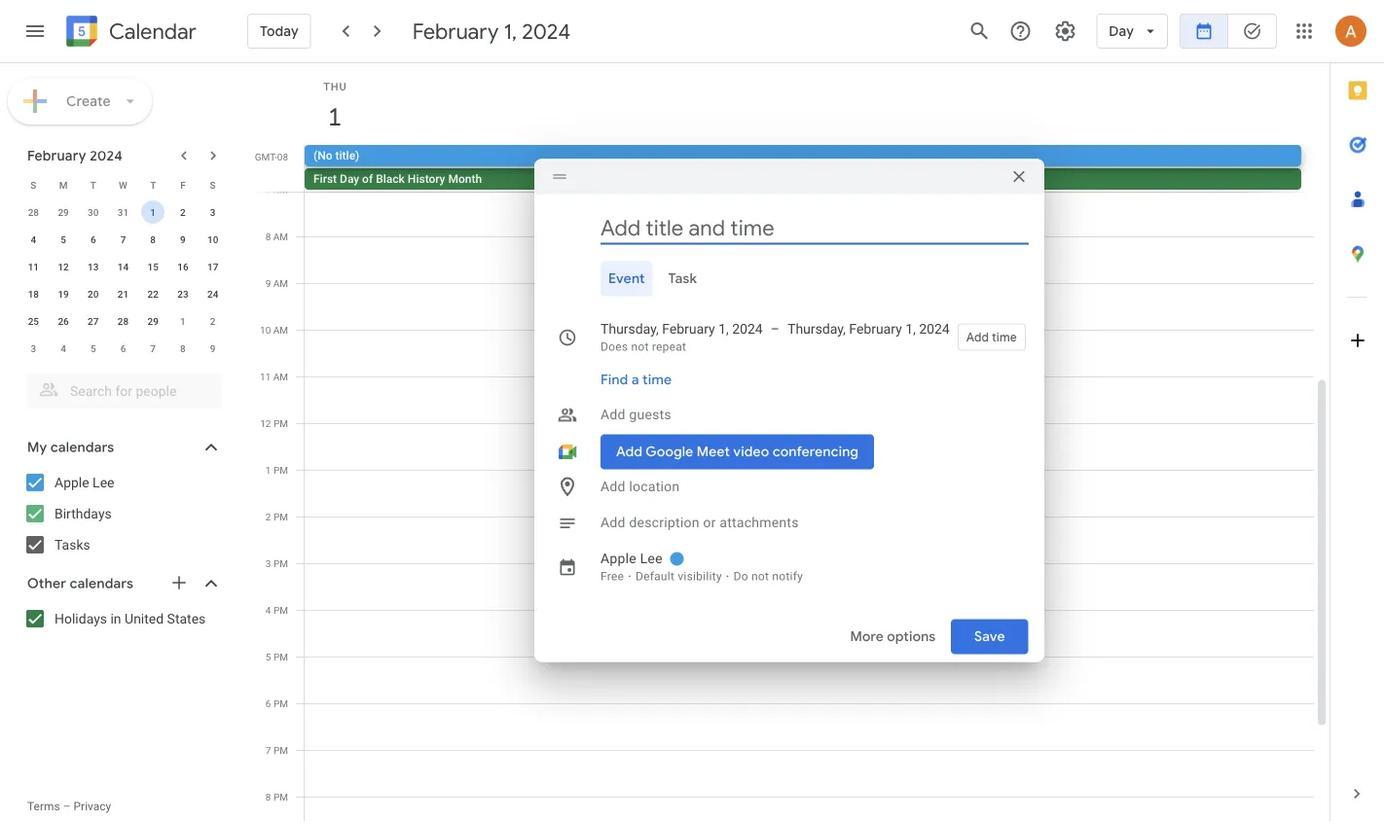Task type: vqa. For each thing, say whether or not it's contained in the screenshot.


Task type: describe. For each thing, give the bounding box(es) containing it.
20 element
[[82, 282, 105, 306]]

1 thursday, from the left
[[601, 321, 659, 337]]

march 2 element
[[201, 310, 225, 333]]

holidays in united states
[[55, 611, 206, 627]]

calendar heading
[[105, 18, 197, 45]]

row containing 3
[[19, 335, 228, 362]]

27
[[88, 316, 99, 327]]

10 for 10 am
[[260, 324, 271, 336]]

notify
[[773, 570, 803, 584]]

9 for 9 am
[[266, 278, 271, 289]]

pm for 1 pm
[[274, 465, 288, 476]]

8 for 8 am
[[266, 231, 271, 242]]

row containing 18
[[19, 280, 228, 308]]

5 for 5 pm
[[266, 651, 271, 663]]

other
[[27, 576, 66, 593]]

add guests button
[[593, 398, 1029, 433]]

2 thursday, from the left
[[788, 321, 846, 337]]

7 for 7 pm
[[266, 745, 271, 757]]

apple lee inside my calendars list
[[55, 475, 114, 491]]

22
[[148, 288, 159, 300]]

march 3 element
[[22, 337, 45, 360]]

task
[[669, 270, 698, 288]]

11 for 11
[[28, 261, 39, 273]]

history
[[408, 172, 445, 186]]

08
[[277, 151, 288, 163]]

8 for 8 pm
[[266, 792, 271, 803]]

22 element
[[141, 282, 165, 306]]

default
[[636, 570, 675, 584]]

8 for the march 8 element
[[180, 343, 186, 354]]

am for 8 am
[[273, 231, 288, 242]]

birthdays
[[55, 506, 112, 522]]

5 pm
[[266, 651, 288, 663]]

3 pm
[[266, 558, 288, 570]]

add for add location
[[601, 479, 626, 495]]

in
[[111, 611, 121, 627]]

1 s from the left
[[31, 179, 36, 191]]

january 29 element
[[52, 201, 75, 224]]

9 for march 9 element
[[210, 343, 216, 354]]

2 s from the left
[[210, 179, 216, 191]]

event
[[609, 270, 645, 288]]

– inside 'thursday, february 1, 2024 – thursday, february 1, 2024 does not repeat'
[[771, 321, 780, 337]]

first day of black history month button
[[305, 168, 1302, 190]]

apple inside my calendars list
[[55, 475, 89, 491]]

pm for 5 pm
[[274, 651, 288, 663]]

m
[[59, 179, 68, 191]]

add location
[[601, 479, 680, 495]]

lee inside my calendars list
[[93, 475, 114, 491]]

1 down 12 pm
[[266, 465, 271, 476]]

am for 7 am
[[273, 184, 288, 196]]

privacy link
[[74, 800, 111, 814]]

my calendars
[[27, 439, 114, 457]]

w
[[119, 179, 127, 191]]

28 for january 28 element
[[28, 206, 39, 218]]

main drawer image
[[23, 19, 47, 43]]

march 6 element
[[111, 337, 135, 360]]

a
[[632, 372, 639, 389]]

gmt-
[[255, 151, 277, 163]]

17
[[207, 261, 218, 273]]

february 2024 grid
[[19, 171, 228, 362]]

4 pm
[[266, 605, 288, 616]]

row containing 11
[[19, 253, 228, 280]]

pm for 2 pm
[[274, 511, 288, 523]]

6 for march 6 element
[[120, 343, 126, 354]]

am for 10 am
[[273, 324, 288, 336]]

find
[[601, 372, 629, 389]]

16 element
[[171, 255, 195, 279]]

create
[[66, 93, 111, 110]]

1 inside thu 1
[[327, 101, 341, 133]]

18
[[28, 288, 39, 300]]

1 horizontal spatial tab list
[[1331, 63, 1385, 767]]

1 horizontal spatial lee
[[640, 551, 663, 567]]

25 element
[[22, 310, 45, 333]]

28 element
[[111, 310, 135, 333]]

pm for 6 pm
[[274, 698, 288, 710]]

12 for 12
[[58, 261, 69, 273]]

create button
[[8, 78, 152, 125]]

thursday, february 1, 2024 – thursday, february 1, 2024 does not repeat
[[601, 321, 950, 354]]

pm for 7 pm
[[274, 745, 288, 757]]

thursday, february 1 element
[[313, 94, 357, 139]]

15 element
[[141, 255, 165, 279]]

7 for 7 am
[[266, 184, 271, 196]]

calendar
[[109, 18, 197, 45]]

find a time button
[[593, 363, 680, 398]]

do
[[734, 570, 749, 584]]

(no
[[314, 149, 333, 163]]

31
[[118, 206, 129, 218]]

24 element
[[201, 282, 225, 306]]

task button
[[661, 261, 705, 297]]

1 horizontal spatial apple
[[601, 551, 637, 567]]

date_range
[[1195, 21, 1214, 41]]

28 for 28 element
[[118, 316, 129, 327]]

today
[[260, 22, 299, 40]]

january 28 element
[[22, 201, 45, 224]]

(no title) first day of black history month
[[314, 149, 482, 186]]

10 for 10
[[207, 234, 218, 245]]

27 element
[[82, 310, 105, 333]]

task_alt
[[1243, 21, 1263, 41]]

location
[[629, 479, 680, 495]]

23 element
[[171, 282, 195, 306]]

march 5 element
[[82, 337, 105, 360]]

1 grid
[[249, 63, 1330, 822]]

1 pm
[[266, 465, 288, 476]]

event button
[[601, 261, 653, 297]]

12 pm
[[260, 418, 288, 429]]

settings menu image
[[1054, 19, 1077, 43]]

terms – privacy
[[27, 800, 111, 814]]

thu
[[324, 80, 347, 93]]

8 up 15 element
[[150, 234, 156, 245]]

today button
[[247, 8, 311, 55]]

21 element
[[111, 282, 135, 306]]

15
[[148, 261, 159, 273]]

0 vertical spatial 5
[[61, 234, 66, 245]]

add time
[[967, 330, 1018, 345]]

month
[[448, 172, 482, 186]]

pm for 4 pm
[[274, 605, 288, 616]]

march 9 element
[[201, 337, 225, 360]]

day inside popup button
[[1109, 22, 1135, 40]]

add for add time
[[967, 330, 989, 345]]

my calendars list
[[4, 467, 242, 561]]

1 horizontal spatial 3
[[210, 206, 216, 218]]

add for add guests
[[601, 407, 626, 423]]

24
[[207, 288, 218, 300]]

guests
[[629, 407, 672, 423]]

20
[[88, 288, 99, 300]]

1 vertical spatial not
[[752, 570, 770, 584]]

date_range button
[[1180, 8, 1229, 55]]

does
[[601, 340, 628, 354]]

row containing 28
[[19, 199, 228, 226]]

visibility
[[678, 570, 722, 584]]

13
[[88, 261, 99, 273]]

add guests
[[601, 407, 672, 423]]

0 vertical spatial 2
[[180, 206, 186, 218]]

10 am
[[260, 324, 288, 336]]



Task type: locate. For each thing, give the bounding box(es) containing it.
8 am
[[266, 231, 288, 242]]

am down 8 am
[[273, 278, 288, 289]]

2 vertical spatial 9
[[210, 343, 216, 354]]

s up january 28 element
[[31, 179, 36, 191]]

lee up birthdays
[[93, 475, 114, 491]]

2 vertical spatial 6
[[266, 698, 271, 710]]

february
[[413, 18, 499, 45], [27, 147, 86, 165], [662, 321, 715, 337], [850, 321, 903, 337]]

march 8 element
[[171, 337, 195, 360]]

1 down 23 element
[[180, 316, 186, 327]]

1 horizontal spatial –
[[771, 321, 780, 337]]

gmt-08
[[255, 151, 288, 163]]

row up january 31 element
[[19, 171, 228, 199]]

thursday, up does
[[601, 321, 659, 337]]

am
[[273, 184, 288, 196], [273, 231, 288, 242], [273, 278, 288, 289], [273, 324, 288, 336], [273, 371, 288, 383]]

8
[[266, 231, 271, 242], [150, 234, 156, 245], [180, 343, 186, 354], [266, 792, 271, 803]]

9 pm from the top
[[274, 792, 288, 803]]

2 horizontal spatial 4
[[266, 605, 271, 616]]

9 up 10 am
[[266, 278, 271, 289]]

terms
[[27, 800, 60, 814]]

0 vertical spatial 28
[[28, 206, 39, 218]]

9 down march 2 element
[[210, 343, 216, 354]]

1 horizontal spatial thursday,
[[788, 321, 846, 337]]

am down 08
[[273, 184, 288, 196]]

task_alt button
[[1229, 8, 1278, 55]]

am for 9 am
[[273, 278, 288, 289]]

0 vertical spatial –
[[771, 321, 780, 337]]

Search for people text field
[[39, 374, 210, 409]]

7 down gmt-
[[266, 184, 271, 196]]

1 inside cell
[[150, 206, 156, 218]]

row down 14 element
[[19, 280, 228, 308]]

pm up 2 pm
[[274, 465, 288, 476]]

4 up 11 element
[[31, 234, 36, 245]]

0 vertical spatial apple lee
[[55, 475, 114, 491]]

row containing s
[[19, 171, 228, 199]]

3 pm from the top
[[274, 511, 288, 523]]

6 up 7 pm
[[266, 698, 271, 710]]

2 horizontal spatial 5
[[266, 651, 271, 663]]

cell inside 1 grid
[[305, 145, 1314, 192]]

pm up 4 pm on the bottom left
[[274, 558, 288, 570]]

2 vertical spatial 5
[[266, 651, 271, 663]]

2 horizontal spatial 9
[[266, 278, 271, 289]]

1 vertical spatial apple
[[601, 551, 637, 567]]

0 horizontal spatial 2
[[180, 206, 186, 218]]

3 down 25 element
[[31, 343, 36, 354]]

0 vertical spatial calendars
[[51, 439, 114, 457]]

1 vertical spatial day
[[340, 172, 359, 186]]

1 horizontal spatial s
[[210, 179, 216, 191]]

0 vertical spatial apple
[[55, 475, 89, 491]]

0 horizontal spatial t
[[90, 179, 96, 191]]

apple up birthdays
[[55, 475, 89, 491]]

1 vertical spatial 10
[[260, 324, 271, 336]]

3 up 10 element
[[210, 206, 216, 218]]

2 horizontal spatial 3
[[266, 558, 271, 570]]

tasks
[[55, 537, 90, 553]]

1 horizontal spatial apple lee
[[601, 551, 663, 567]]

0 horizontal spatial 4
[[31, 234, 36, 245]]

1 horizontal spatial t
[[150, 179, 156, 191]]

13 element
[[82, 255, 105, 279]]

16
[[177, 261, 189, 273]]

29 for 29 element
[[148, 316, 159, 327]]

28 down 21
[[118, 316, 129, 327]]

0 horizontal spatial 6
[[90, 234, 96, 245]]

1 vertical spatial 11
[[260, 371, 271, 383]]

add inside button
[[967, 330, 989, 345]]

1 vertical spatial 2
[[210, 316, 216, 327]]

february 2024
[[27, 147, 123, 165]]

row group
[[19, 199, 228, 362]]

4 down "26" element
[[61, 343, 66, 354]]

am down 9 am
[[273, 324, 288, 336]]

None search field
[[0, 366, 242, 409]]

row up add title and time text field
[[296, 145, 1330, 192]]

1 vertical spatial 6
[[120, 343, 126, 354]]

1 horizontal spatial 5
[[90, 343, 96, 354]]

12
[[58, 261, 69, 273], [260, 418, 271, 429]]

14
[[118, 261, 129, 273]]

30
[[88, 206, 99, 218]]

4 pm from the top
[[274, 558, 288, 570]]

default visibility
[[636, 570, 722, 584]]

march 4 element
[[52, 337, 75, 360]]

1 vertical spatial 29
[[148, 316, 159, 327]]

12 for 12 pm
[[260, 418, 271, 429]]

11 down 10 am
[[260, 371, 271, 383]]

row containing (no title)
[[296, 145, 1330, 192]]

free
[[601, 570, 624, 584]]

1 horizontal spatial 2
[[210, 316, 216, 327]]

apple
[[55, 475, 89, 491], [601, 551, 637, 567]]

1 right january 31 element
[[150, 206, 156, 218]]

calendars for my calendars
[[51, 439, 114, 457]]

1 vertical spatial 3
[[31, 343, 36, 354]]

0 horizontal spatial 5
[[61, 234, 66, 245]]

11 up 18
[[28, 261, 39, 273]]

0 horizontal spatial 28
[[28, 206, 39, 218]]

6 down 28 element
[[120, 343, 126, 354]]

terms link
[[27, 800, 60, 814]]

f
[[180, 179, 186, 191]]

4 for 4 pm
[[266, 605, 271, 616]]

0 horizontal spatial time
[[643, 372, 672, 389]]

row up 21 "element"
[[19, 253, 228, 280]]

26 element
[[52, 310, 75, 333]]

pm down 7 pm
[[274, 792, 288, 803]]

1 horizontal spatial 9
[[210, 343, 216, 354]]

7
[[266, 184, 271, 196], [120, 234, 126, 245], [150, 343, 156, 354], [266, 745, 271, 757]]

8 down 'march 1' element in the top left of the page
[[180, 343, 186, 354]]

10 element
[[201, 228, 225, 251]]

attachments
[[720, 515, 799, 531]]

9 inside 1 grid
[[266, 278, 271, 289]]

description
[[629, 515, 700, 531]]

0 vertical spatial 3
[[210, 206, 216, 218]]

day right settings menu icon
[[1109, 22, 1135, 40]]

0 vertical spatial day
[[1109, 22, 1135, 40]]

12 up 19
[[58, 261, 69, 273]]

2 vertical spatial 4
[[266, 605, 271, 616]]

12 down 11 am
[[260, 418, 271, 429]]

apple lee up birthdays
[[55, 475, 114, 491]]

cell
[[305, 145, 1314, 192]]

(no title) button
[[305, 145, 1302, 167]]

am down 7 am on the top
[[273, 231, 288, 242]]

row up march 6 element
[[19, 308, 228, 335]]

am up 12 pm
[[273, 371, 288, 383]]

7 am
[[266, 184, 288, 196]]

lee
[[93, 475, 114, 491], [640, 551, 663, 567]]

23
[[177, 288, 189, 300]]

0 horizontal spatial 10
[[207, 234, 218, 245]]

pm for 8 pm
[[274, 792, 288, 803]]

add inside dropdown button
[[601, 407, 626, 423]]

9 up 16 element
[[180, 234, 186, 245]]

12 element
[[52, 255, 75, 279]]

1 horizontal spatial 6
[[120, 343, 126, 354]]

9 inside march 9 element
[[210, 343, 216, 354]]

pm down "3 pm"
[[274, 605, 288, 616]]

repeat
[[652, 340, 687, 354]]

– right terms
[[63, 800, 71, 814]]

0 vertical spatial not
[[632, 340, 649, 354]]

t up 1 cell
[[150, 179, 156, 191]]

calendars
[[51, 439, 114, 457], [70, 576, 133, 593]]

29 down m
[[58, 206, 69, 218]]

2 for 2 pm
[[266, 511, 271, 523]]

apple up free
[[601, 551, 637, 567]]

19
[[58, 288, 69, 300]]

black
[[376, 172, 405, 186]]

12 inside 'row'
[[58, 261, 69, 273]]

2 vertical spatial 2
[[266, 511, 271, 523]]

19 element
[[52, 282, 75, 306]]

day left the of
[[340, 172, 359, 186]]

– up add guests dropdown button
[[771, 321, 780, 337]]

apple lee up free
[[601, 551, 663, 567]]

1 horizontal spatial 4
[[61, 343, 66, 354]]

add for add description or attachments
[[601, 515, 626, 531]]

11 element
[[22, 255, 45, 279]]

6 pm from the top
[[274, 651, 288, 663]]

calendars for other calendars
[[70, 576, 133, 593]]

pm for 3 pm
[[274, 558, 288, 570]]

0 vertical spatial 9
[[180, 234, 186, 245]]

states
[[167, 611, 206, 627]]

6 pm
[[266, 698, 288, 710]]

of
[[362, 172, 373, 186]]

5 down january 29 element
[[61, 234, 66, 245]]

2 for march 2 element
[[210, 316, 216, 327]]

1 vertical spatial lee
[[640, 551, 663, 567]]

2 horizontal spatial 6
[[266, 698, 271, 710]]

to element
[[771, 320, 780, 339]]

1 horizontal spatial day
[[1109, 22, 1135, 40]]

2 inside 1 grid
[[266, 511, 271, 523]]

add time button
[[958, 324, 1026, 351]]

0 horizontal spatial 29
[[58, 206, 69, 218]]

29
[[58, 206, 69, 218], [148, 316, 159, 327]]

calendars right my
[[51, 439, 114, 457]]

0 horizontal spatial –
[[63, 800, 71, 814]]

12 inside 1 grid
[[260, 418, 271, 429]]

3
[[210, 206, 216, 218], [31, 343, 36, 354], [266, 558, 271, 570]]

1 vertical spatial 5
[[90, 343, 96, 354]]

find a time
[[601, 372, 672, 389]]

0 horizontal spatial thursday,
[[601, 321, 659, 337]]

26
[[58, 316, 69, 327]]

not inside 'thursday, february 1, 2024 – thursday, february 1, 2024 does not repeat'
[[632, 340, 649, 354]]

1 am from the top
[[273, 184, 288, 196]]

11 am
[[260, 371, 288, 383]]

0 vertical spatial 11
[[28, 261, 39, 273]]

time inside button
[[992, 330, 1018, 345]]

1 down 'thu'
[[327, 101, 341, 133]]

0 vertical spatial 29
[[58, 206, 69, 218]]

6 inside 1 grid
[[266, 698, 271, 710]]

0 vertical spatial lee
[[93, 475, 114, 491]]

2 pm from the top
[[274, 465, 288, 476]]

calendars up the in
[[70, 576, 133, 593]]

row down the w
[[19, 199, 228, 226]]

6 for 6 pm
[[266, 698, 271, 710]]

5 down 4 pm on the bottom left
[[266, 651, 271, 663]]

29 for january 29 element
[[58, 206, 69, 218]]

3 up 4 pm on the bottom left
[[266, 558, 271, 570]]

1 vertical spatial 4
[[61, 343, 66, 354]]

5 down 27 element
[[90, 343, 96, 354]]

t up the january 30 element at the left of the page
[[90, 179, 96, 191]]

9 am
[[266, 278, 288, 289]]

9
[[180, 234, 186, 245], [266, 278, 271, 289], [210, 343, 216, 354]]

–
[[771, 321, 780, 337], [63, 800, 71, 814]]

6 down the january 30 element at the left of the page
[[90, 234, 96, 245]]

4
[[31, 234, 36, 245], [61, 343, 66, 354], [266, 605, 271, 616]]

row containing 25
[[19, 308, 228, 335]]

17 element
[[201, 255, 225, 279]]

not
[[632, 340, 649, 354], [752, 570, 770, 584]]

1 vertical spatial –
[[63, 800, 71, 814]]

1 horizontal spatial 11
[[260, 371, 271, 383]]

0 horizontal spatial 12
[[58, 261, 69, 273]]

5 pm from the top
[[274, 605, 288, 616]]

day button
[[1097, 8, 1169, 55]]

Add title and time text field
[[601, 214, 1029, 243]]

pm for 12 pm
[[274, 418, 288, 429]]

pm up 7 pm
[[274, 698, 288, 710]]

february 1, 2024
[[413, 18, 571, 45]]

or
[[703, 515, 716, 531]]

1 vertical spatial 9
[[266, 278, 271, 289]]

3 for march 3 element
[[31, 343, 36, 354]]

7 down january 31 element
[[120, 234, 126, 245]]

row down 28 element
[[19, 335, 228, 362]]

0 horizontal spatial lee
[[93, 475, 114, 491]]

row group containing 28
[[19, 199, 228, 362]]

time inside button
[[643, 372, 672, 389]]

5 am from the top
[[273, 371, 288, 383]]

not right does
[[632, 340, 649, 354]]

21
[[118, 288, 129, 300]]

28 left january 29 element
[[28, 206, 39, 218]]

4 for march 4 element
[[61, 343, 66, 354]]

10
[[207, 234, 218, 245], [260, 324, 271, 336]]

1 horizontal spatial 12
[[260, 418, 271, 429]]

4 inside 1 grid
[[266, 605, 271, 616]]

do not notify
[[734, 570, 803, 584]]

5 inside 1 grid
[[266, 651, 271, 663]]

lee up default
[[640, 551, 663, 567]]

other calendars
[[27, 576, 133, 593]]

row containing 4
[[19, 226, 228, 253]]

7 up 8 pm
[[266, 745, 271, 757]]

2
[[180, 206, 186, 218], [210, 316, 216, 327], [266, 511, 271, 523]]

0 vertical spatial 6
[[90, 234, 96, 245]]

0 horizontal spatial apple
[[55, 475, 89, 491]]

10 up 11 am
[[260, 324, 271, 336]]

2 am from the top
[[273, 231, 288, 242]]

11 inside 1 grid
[[260, 371, 271, 383]]

0 horizontal spatial s
[[31, 179, 36, 191]]

privacy
[[74, 800, 111, 814]]

3 inside 1 grid
[[266, 558, 271, 570]]

first
[[314, 172, 337, 186]]

29 down 22
[[148, 316, 159, 327]]

7 down 29 element
[[150, 343, 156, 354]]

2 horizontal spatial 1,
[[906, 321, 916, 337]]

2 horizontal spatial 2
[[266, 511, 271, 523]]

add other calendars image
[[169, 574, 189, 593]]

thursday,
[[601, 321, 659, 337], [788, 321, 846, 337]]

calendar element
[[62, 12, 197, 55]]

pm up 8 pm
[[274, 745, 288, 757]]

march 1 element
[[171, 310, 195, 333]]

march 7 element
[[141, 337, 165, 360]]

1 horizontal spatial time
[[992, 330, 1018, 345]]

29 element
[[141, 310, 165, 333]]

2 down f
[[180, 206, 186, 218]]

14 element
[[111, 255, 135, 279]]

2 vertical spatial 3
[[266, 558, 271, 570]]

tab list
[[1331, 63, 1385, 767], [550, 261, 1029, 297]]

10 up 17
[[207, 234, 218, 245]]

thursday, right to element
[[788, 321, 846, 337]]

my calendars button
[[4, 432, 242, 464]]

2 up march 9 element
[[210, 316, 216, 327]]

1 horizontal spatial 1,
[[719, 321, 729, 337]]

0 horizontal spatial 1,
[[504, 18, 517, 45]]

1 vertical spatial time
[[643, 372, 672, 389]]

january 30 element
[[82, 201, 105, 224]]

not right the do
[[752, 570, 770, 584]]

8 pm from the top
[[274, 745, 288, 757]]

day inside the (no title) first day of black history month
[[340, 172, 359, 186]]

4 down "3 pm"
[[266, 605, 271, 616]]

0 horizontal spatial 9
[[180, 234, 186, 245]]

8 pm
[[266, 792, 288, 803]]

pm up 1 pm
[[274, 418, 288, 429]]

5 for march 5 element
[[90, 343, 96, 354]]

united
[[125, 611, 164, 627]]

tab list containing event
[[550, 261, 1029, 297]]

1 horizontal spatial 29
[[148, 316, 159, 327]]

my
[[27, 439, 47, 457]]

10 inside 1 grid
[[260, 324, 271, 336]]

0 vertical spatial 12
[[58, 261, 69, 273]]

0 horizontal spatial not
[[632, 340, 649, 354]]

holidays
[[55, 611, 107, 627]]

11 inside 'row'
[[28, 261, 39, 273]]

0 horizontal spatial apple lee
[[55, 475, 114, 491]]

s right f
[[210, 179, 216, 191]]

7 for march 7 element
[[150, 343, 156, 354]]

8 down 7 am on the top
[[266, 231, 271, 242]]

2 up "3 pm"
[[266, 511, 271, 523]]

1 t from the left
[[90, 179, 96, 191]]

3 am from the top
[[273, 278, 288, 289]]

january 31 element
[[111, 201, 135, 224]]

cell containing (no title)
[[305, 145, 1314, 192]]

0 vertical spatial time
[[992, 330, 1018, 345]]

row up 14 element
[[19, 226, 228, 253]]

pm up "3 pm"
[[274, 511, 288, 523]]

1 horizontal spatial 28
[[118, 316, 129, 327]]

0 horizontal spatial tab list
[[550, 261, 1029, 297]]

0 horizontal spatial day
[[340, 172, 359, 186]]

4 am from the top
[[273, 324, 288, 336]]

1 pm from the top
[[274, 418, 288, 429]]

18 element
[[22, 282, 45, 306]]

0 horizontal spatial 11
[[28, 261, 39, 273]]

day
[[1109, 22, 1135, 40], [340, 172, 359, 186]]

7 pm from the top
[[274, 698, 288, 710]]

3 for 3 pm
[[266, 558, 271, 570]]

1 horizontal spatial 10
[[260, 324, 271, 336]]

1 vertical spatial 12
[[260, 418, 271, 429]]

25
[[28, 316, 39, 327]]

8 down 7 pm
[[266, 792, 271, 803]]

pm up 6 pm
[[274, 651, 288, 663]]

2 t from the left
[[150, 179, 156, 191]]

row inside 1 grid
[[296, 145, 1330, 192]]

1 horizontal spatial not
[[752, 570, 770, 584]]

0 horizontal spatial 3
[[31, 343, 36, 354]]

1 vertical spatial calendars
[[70, 576, 133, 593]]

7 pm
[[266, 745, 288, 757]]

1 vertical spatial 28
[[118, 316, 129, 327]]

10 inside february 2024 grid
[[207, 234, 218, 245]]

0 vertical spatial 10
[[207, 234, 218, 245]]

11 for 11 am
[[260, 371, 271, 383]]

0 vertical spatial 4
[[31, 234, 36, 245]]

am for 11 am
[[273, 371, 288, 383]]

1 cell
[[138, 199, 168, 226]]

row
[[296, 145, 1330, 192], [19, 171, 228, 199], [19, 199, 228, 226], [19, 226, 228, 253], [19, 253, 228, 280], [19, 280, 228, 308], [19, 308, 228, 335], [19, 335, 228, 362]]

title)
[[336, 149, 360, 163]]

1 vertical spatial apple lee
[[601, 551, 663, 567]]

thu 1
[[324, 80, 347, 133]]

2 pm
[[266, 511, 288, 523]]



